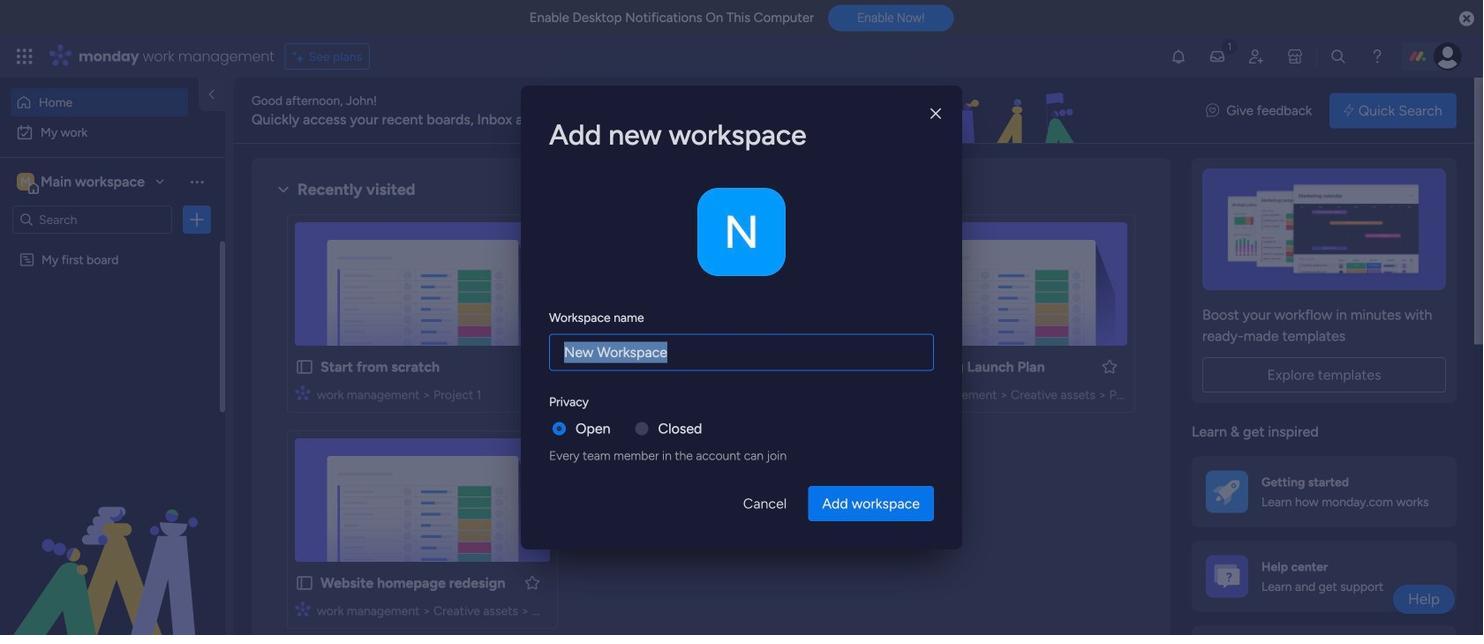 Task type: vqa. For each thing, say whether or not it's contained in the screenshot.
'heading'
yes



Task type: locate. For each thing, give the bounding box(es) containing it.
0 vertical spatial public board image
[[584, 358, 603, 377]]

component image for public board icon to the right
[[584, 385, 600, 401]]

lottie animation image
[[693, 78, 1189, 145], [0, 457, 225, 636]]

0 horizontal spatial lottie animation element
[[0, 457, 225, 636]]

lottie animation element
[[693, 78, 1189, 145], [0, 457, 225, 636]]

0 vertical spatial heading
[[549, 114, 934, 156]]

1 vertical spatial heading
[[549, 309, 644, 327]]

public board image
[[295, 358, 314, 377], [873, 358, 892, 377]]

help image
[[1369, 48, 1387, 65]]

add to favorites image
[[524, 358, 541, 376], [812, 358, 830, 376], [524, 574, 541, 592]]

see plans image
[[293, 47, 309, 66]]

invite members image
[[1248, 48, 1266, 65]]

1 horizontal spatial public board image
[[584, 358, 603, 377]]

workspace selection element
[[17, 171, 147, 194]]

add to favorites image for bottommost public board icon
[[524, 574, 541, 592]]

search everything image
[[1330, 48, 1348, 65]]

templates image image
[[1208, 169, 1441, 291]]

john smith image
[[1434, 42, 1462, 71]]

0 vertical spatial option
[[11, 88, 188, 117]]

0 vertical spatial lottie animation element
[[693, 78, 1189, 145]]

1 horizontal spatial lottie animation image
[[693, 78, 1189, 145]]

workspace image
[[698, 188, 786, 276]]

1 vertical spatial lottie animation image
[[0, 457, 225, 636]]

add to favorites image
[[1101, 358, 1119, 376]]

public board image
[[584, 358, 603, 377], [295, 574, 314, 593]]

0 vertical spatial component image
[[584, 385, 600, 401]]

close recently visited image
[[273, 179, 294, 200]]

0 vertical spatial lottie animation image
[[693, 78, 1189, 145]]

0 horizontal spatial public board image
[[295, 574, 314, 593]]

heading
[[549, 114, 934, 156], [549, 309, 644, 327], [549, 393, 589, 412]]

v2 user feedback image
[[1207, 101, 1220, 121]]

component image
[[295, 385, 311, 401]]

select product image
[[16, 48, 34, 65]]

0 horizontal spatial public board image
[[295, 358, 314, 377]]

component image
[[584, 385, 600, 401], [295, 602, 311, 618]]

1 vertical spatial component image
[[295, 602, 311, 618]]

0 horizontal spatial lottie animation image
[[0, 457, 225, 636]]

Choose a name for your workspace field
[[549, 334, 934, 371]]

2 vertical spatial heading
[[549, 393, 589, 412]]

lottie animation image for the bottom 'lottie animation' element
[[0, 457, 225, 636]]

1 horizontal spatial public board image
[[873, 358, 892, 377]]

Search in workspace field
[[37, 210, 147, 230]]

list box
[[0, 242, 225, 514]]

option
[[11, 88, 188, 117], [11, 118, 215, 147], [0, 244, 225, 248]]

0 horizontal spatial component image
[[295, 602, 311, 618]]

workspace image
[[17, 172, 34, 192]]

help center element
[[1192, 542, 1457, 612]]

1 vertical spatial lottie animation element
[[0, 457, 225, 636]]

1 horizontal spatial component image
[[584, 385, 600, 401]]



Task type: describe. For each thing, give the bounding box(es) containing it.
1 vertical spatial option
[[11, 118, 215, 147]]

3 heading from the top
[[549, 393, 589, 412]]

1 vertical spatial public board image
[[295, 574, 314, 593]]

notifications image
[[1170, 48, 1188, 65]]

monday marketplace image
[[1287, 48, 1304, 65]]

update feed image
[[1209, 48, 1227, 65]]

1 public board image from the left
[[295, 358, 314, 377]]

v2 bolt switch image
[[1344, 101, 1355, 121]]

2 vertical spatial option
[[0, 244, 225, 248]]

quick search results list box
[[273, 200, 1252, 636]]

close image
[[931, 108, 941, 120]]

lottie animation image for 'lottie animation' element to the right
[[693, 78, 1189, 145]]

dapulse close image
[[1460, 10, 1475, 28]]

1 heading from the top
[[549, 114, 934, 156]]

add to favorites image for public board icon to the right
[[812, 358, 830, 376]]

getting started element
[[1192, 457, 1457, 528]]

component image for bottommost public board icon
[[295, 602, 311, 618]]

1 image
[[1222, 36, 1238, 56]]

2 public board image from the left
[[873, 358, 892, 377]]

1 horizontal spatial lottie animation element
[[693, 78, 1189, 145]]

2 heading from the top
[[549, 309, 644, 327]]



